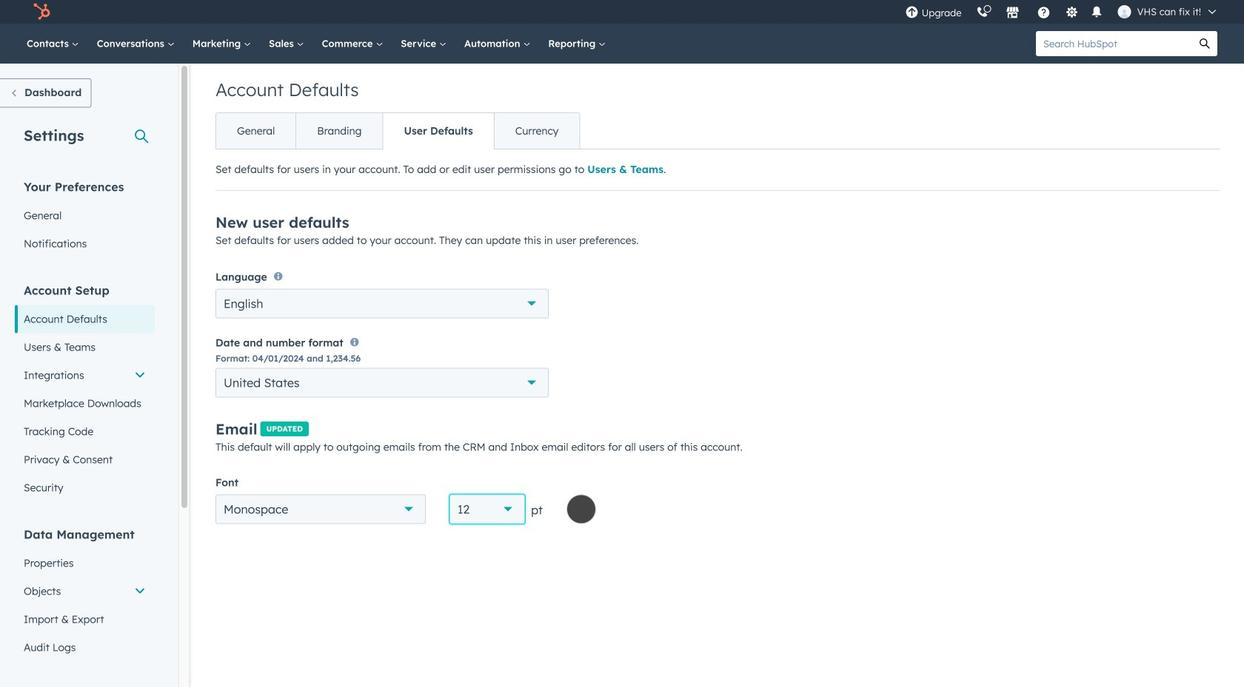 Task type: vqa. For each thing, say whether or not it's contained in the screenshot.
Search HubSpot "search box"
yes



Task type: locate. For each thing, give the bounding box(es) containing it.
menu
[[898, 0, 1226, 24]]

account setup element
[[15, 282, 155, 502]]

marketplaces image
[[1006, 7, 1019, 20]]

navigation
[[215, 113, 580, 150]]



Task type: describe. For each thing, give the bounding box(es) containing it.
data management element
[[15, 527, 155, 662]]

your preferences element
[[15, 179, 155, 258]]

terry turtle image
[[1118, 5, 1131, 19]]

Search HubSpot search field
[[1036, 31, 1192, 56]]



